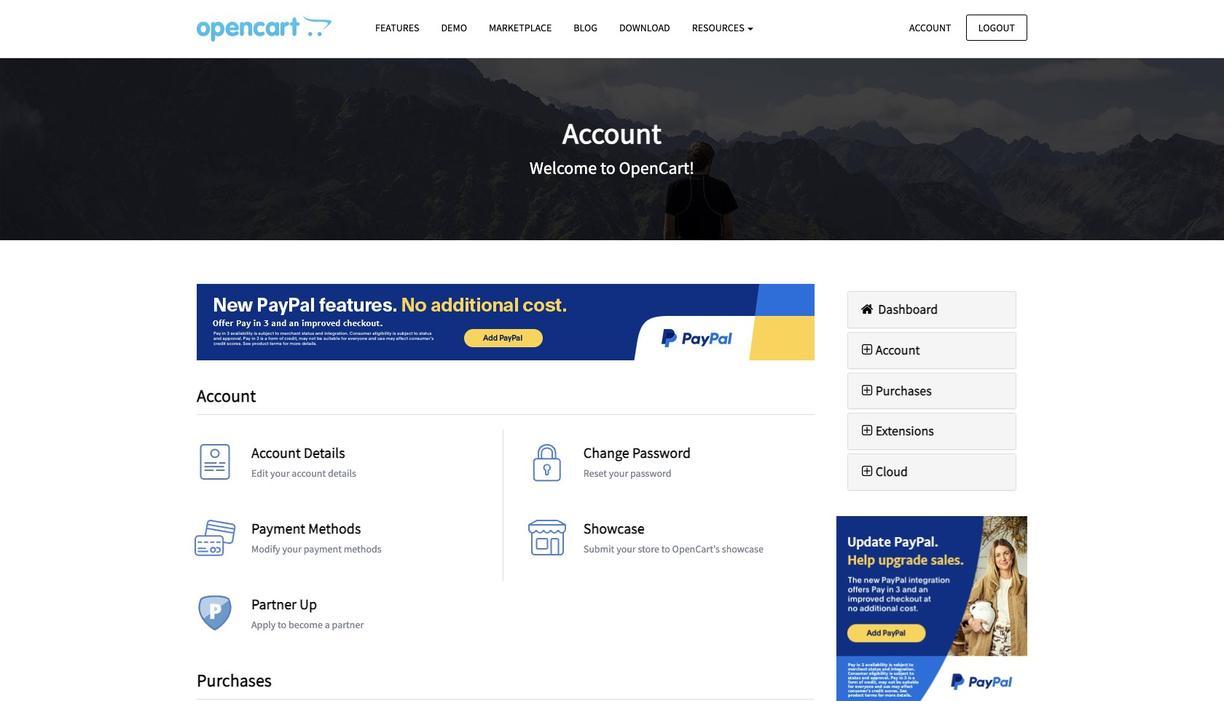 Task type: vqa. For each thing, say whether or not it's contained in the screenshot.
the rightmost "your"
no



Task type: describe. For each thing, give the bounding box(es) containing it.
plus square o image for cloud
[[859, 466, 876, 479]]

your for change
[[609, 467, 628, 480]]

payment methods modify your payment methods
[[251, 519, 382, 556]]

download link
[[608, 15, 681, 41]]

your for account
[[270, 467, 290, 480]]

purchases link
[[859, 382, 932, 399]]

to inside account welcome to opencart!
[[600, 156, 616, 179]]

your inside showcase submit your store to opencart's showcase
[[617, 543, 636, 556]]

marketplace link
[[478, 15, 563, 41]]

showcase submit your store to opencart's showcase
[[584, 519, 764, 556]]

plus square o image for extensions
[[859, 425, 876, 438]]

demo
[[441, 21, 467, 34]]

methods
[[308, 519, 361, 538]]

account link for features link
[[897, 14, 964, 41]]

logout
[[979, 21, 1015, 34]]

showcase
[[722, 543, 764, 556]]

dashboard link
[[859, 301, 938, 318]]

cloud
[[876, 464, 908, 480]]

extensions
[[876, 423, 934, 440]]

edit
[[251, 467, 268, 480]]

account image
[[193, 444, 237, 488]]

download
[[619, 21, 670, 34]]

account link for "dashboard" link
[[859, 342, 920, 358]]

features link
[[364, 15, 430, 41]]

reset
[[584, 467, 607, 480]]

submit your store to opencart's showcase link
[[584, 543, 764, 556]]

change
[[584, 444, 630, 462]]

account for details
[[251, 444, 301, 462]]

password
[[630, 467, 672, 480]]

change password reset your password
[[584, 444, 691, 480]]

showcase
[[584, 519, 645, 538]]

account for the account link related to "dashboard" link
[[876, 342, 920, 358]]

password
[[632, 444, 691, 462]]

demo link
[[430, 15, 478, 41]]

store
[[638, 543, 659, 556]]

opencart's
[[672, 543, 720, 556]]

blog link
[[563, 15, 608, 41]]

partner up apply to become a partner
[[251, 595, 364, 631]]



Task type: locate. For each thing, give the bounding box(es) containing it.
account link left "logout" link
[[897, 14, 964, 41]]

submit
[[584, 543, 615, 556]]

edit your account details link
[[251, 467, 356, 480]]

home image
[[859, 303, 876, 316]]

your down the payment
[[282, 543, 302, 556]]

0 vertical spatial paypal image
[[197, 284, 814, 361]]

modify
[[251, 543, 280, 556]]

change password link
[[584, 444, 691, 462]]

2 vertical spatial to
[[278, 618, 287, 631]]

1 vertical spatial paypal image
[[836, 517, 1028, 702]]

0 horizontal spatial purchases
[[197, 670, 272, 693]]

purchases
[[876, 382, 932, 399], [197, 670, 272, 693]]

0 horizontal spatial to
[[278, 618, 287, 631]]

your inside payment methods modify your payment methods
[[282, 543, 302, 556]]

plus square o image inside extensions link
[[859, 425, 876, 438]]

your right "reset"
[[609, 467, 628, 480]]

logout link
[[966, 14, 1028, 41]]

opencart - your account image
[[197, 15, 332, 42]]

to inside partner up apply to become a partner
[[278, 618, 287, 631]]

to right apply
[[278, 618, 287, 631]]

welcome
[[530, 156, 597, 179]]

plus square o image up extensions link
[[859, 384, 876, 398]]

account up account "image"
[[197, 385, 256, 407]]

payment
[[304, 543, 342, 556]]

become
[[289, 618, 323, 631]]

0 vertical spatial purchases
[[876, 382, 932, 399]]

marketplace
[[489, 21, 552, 34]]

cloud link
[[859, 464, 908, 480]]

account link up purchases link
[[859, 342, 920, 358]]

to right welcome
[[600, 156, 616, 179]]

your left store at the bottom of the page
[[617, 543, 636, 556]]

account details link
[[251, 444, 345, 462]]

account
[[292, 467, 326, 480]]

plus square o image up cloud link
[[859, 425, 876, 438]]

plus square o image
[[859, 344, 876, 357], [859, 384, 876, 398], [859, 425, 876, 438], [859, 466, 876, 479]]

2 plus square o image from the top
[[859, 384, 876, 398]]

partner
[[332, 618, 364, 631]]

change password image
[[525, 444, 569, 488]]

3 plus square o image from the top
[[859, 425, 876, 438]]

to right store at the bottom of the page
[[661, 543, 670, 556]]

your inside the account details edit your account details
[[270, 467, 290, 480]]

opencart!
[[619, 156, 695, 179]]

apply to become a partner image
[[193, 596, 237, 640]]

account details edit your account details
[[251, 444, 356, 480]]

to
[[600, 156, 616, 179], [661, 543, 670, 556], [278, 618, 287, 631]]

payment methods image
[[193, 520, 237, 564]]

plus square o image inside purchases link
[[859, 384, 876, 398]]

plus square o image inside cloud link
[[859, 466, 876, 479]]

payment
[[251, 519, 305, 538]]

your
[[270, 467, 290, 480], [609, 467, 628, 480], [282, 543, 302, 556], [617, 543, 636, 556]]

plus square o image down extensions link
[[859, 466, 876, 479]]

1 horizontal spatial to
[[600, 156, 616, 179]]

account inside the account details edit your account details
[[251, 444, 301, 462]]

account link
[[897, 14, 964, 41], [859, 342, 920, 358]]

features
[[375, 21, 419, 34]]

1 vertical spatial purchases
[[197, 670, 272, 693]]

showcase image
[[525, 520, 569, 564]]

plus square o image inside the account link
[[859, 344, 876, 357]]

0 vertical spatial account link
[[897, 14, 964, 41]]

blog
[[574, 21, 598, 34]]

account inside the account link
[[910, 21, 951, 34]]

up
[[300, 595, 317, 613]]

a
[[325, 618, 330, 631]]

apply
[[251, 618, 276, 631]]

account
[[910, 21, 951, 34], [563, 115, 662, 151], [876, 342, 920, 358], [197, 385, 256, 407], [251, 444, 301, 462]]

showcase link
[[584, 519, 645, 538]]

methods
[[344, 543, 382, 556]]

account down "dashboard" link
[[876, 342, 920, 358]]

purchases up extensions at the right bottom
[[876, 382, 932, 399]]

reset your password link
[[584, 467, 672, 480]]

details
[[328, 467, 356, 480]]

purchases down apply
[[197, 670, 272, 693]]

plus square o image for purchases
[[859, 384, 876, 398]]

account up "edit"
[[251, 444, 301, 462]]

dashboard
[[876, 301, 938, 318]]

account welcome to opencart!
[[530, 115, 695, 179]]

plus square o image for account
[[859, 344, 876, 357]]

paypal image
[[197, 284, 814, 361], [836, 517, 1028, 702]]

2 horizontal spatial to
[[661, 543, 670, 556]]

details
[[304, 444, 345, 462]]

0 horizontal spatial paypal image
[[197, 284, 814, 361]]

resources link
[[681, 15, 765, 41]]

1 horizontal spatial paypal image
[[836, 517, 1028, 702]]

extensions link
[[859, 423, 934, 440]]

0 vertical spatial to
[[600, 156, 616, 179]]

apply to become a partner link
[[251, 618, 364, 631]]

1 plus square o image from the top
[[859, 344, 876, 357]]

plus square o image down home icon
[[859, 344, 876, 357]]

to inside showcase submit your store to opencart's showcase
[[661, 543, 670, 556]]

your for payment
[[282, 543, 302, 556]]

your inside change password reset your password
[[609, 467, 628, 480]]

modify your payment methods link
[[251, 543, 382, 556]]

account left logout
[[910, 21, 951, 34]]

1 vertical spatial account link
[[859, 342, 920, 358]]

1 vertical spatial to
[[661, 543, 670, 556]]

partner up link
[[251, 595, 317, 613]]

resources
[[692, 21, 747, 34]]

account up opencart!
[[563, 115, 662, 151]]

1 horizontal spatial purchases
[[876, 382, 932, 399]]

your right "edit"
[[270, 467, 290, 480]]

payment methods link
[[251, 519, 361, 538]]

account inside account welcome to opencart!
[[563, 115, 662, 151]]

4 plus square o image from the top
[[859, 466, 876, 479]]

partner
[[251, 595, 297, 613]]

account for welcome
[[563, 115, 662, 151]]



